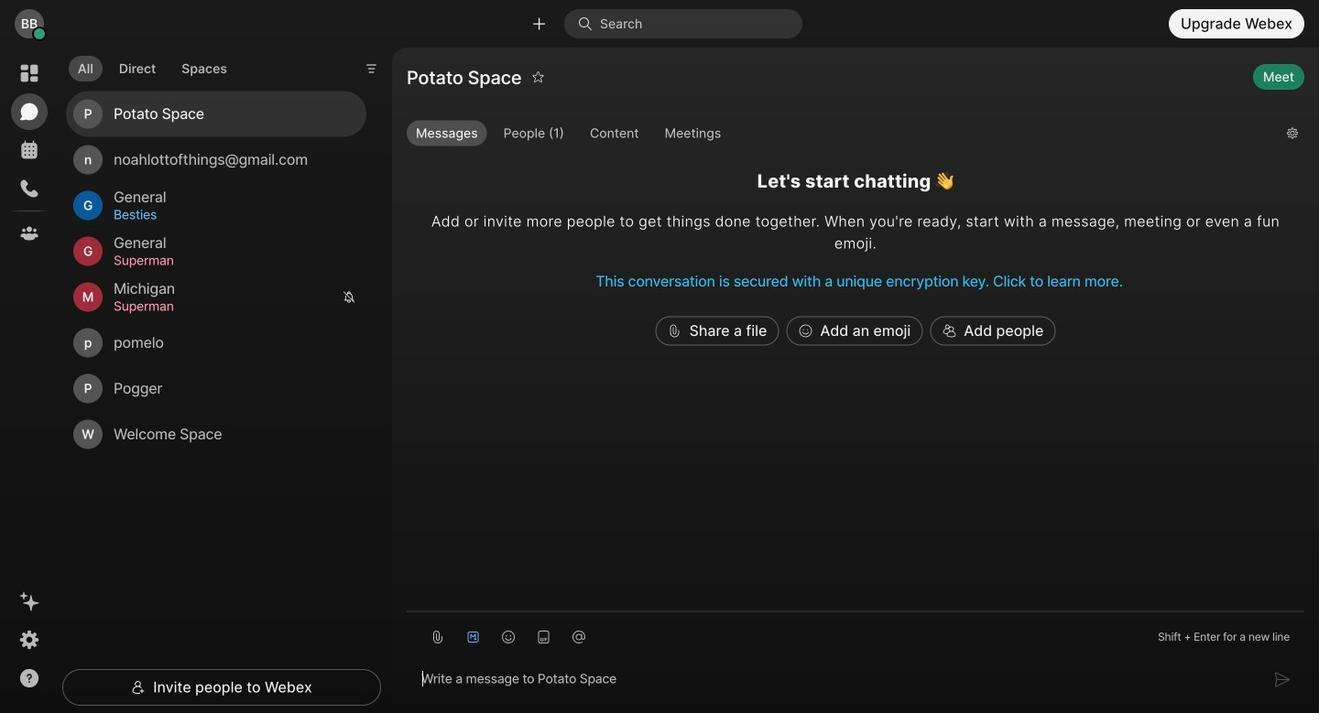 Task type: describe. For each thing, give the bounding box(es) containing it.
message composer toolbar element
[[407, 613, 1305, 655]]

1 general list item from the top
[[66, 183, 366, 229]]

welcome space list item
[[66, 412, 366, 458]]

michigan, notifications are muted for this space list item
[[66, 274, 366, 320]]

notifications are muted for this space image
[[343, 291, 355, 304]]

potato space list item
[[66, 91, 366, 137]]

superman element inside michigan, notifications are muted for this space 'list item'
[[114, 296, 332, 317]]

pomelo list item
[[66, 320, 366, 366]]

besties element
[[114, 205, 344, 225]]



Task type: locate. For each thing, give the bounding box(es) containing it.
0 vertical spatial superman element
[[114, 251, 344, 271]]

superman element up pomelo list item on the left
[[114, 296, 332, 317]]

noahlottofthings@gmail.com list item
[[66, 137, 366, 183]]

superman element
[[114, 251, 344, 271], [114, 296, 332, 317]]

pogger list item
[[66, 366, 366, 412]]

2 general list item from the top
[[66, 229, 366, 274]]

1 vertical spatial superman element
[[114, 296, 332, 317]]

general list item
[[66, 183, 366, 229], [66, 229, 366, 274]]

1 superman element from the top
[[114, 251, 344, 271]]

superman element up michigan, notifications are muted for this space 'list item'
[[114, 251, 344, 271]]

webex tab list
[[11, 55, 48, 252]]

2 superman element from the top
[[114, 296, 332, 317]]

tab list
[[64, 45, 241, 87]]

navigation
[[0, 48, 59, 714]]

group
[[407, 121, 1272, 150]]



Task type: vqa. For each thing, say whether or not it's contained in the screenshot.
Message composer toolbar element
yes



